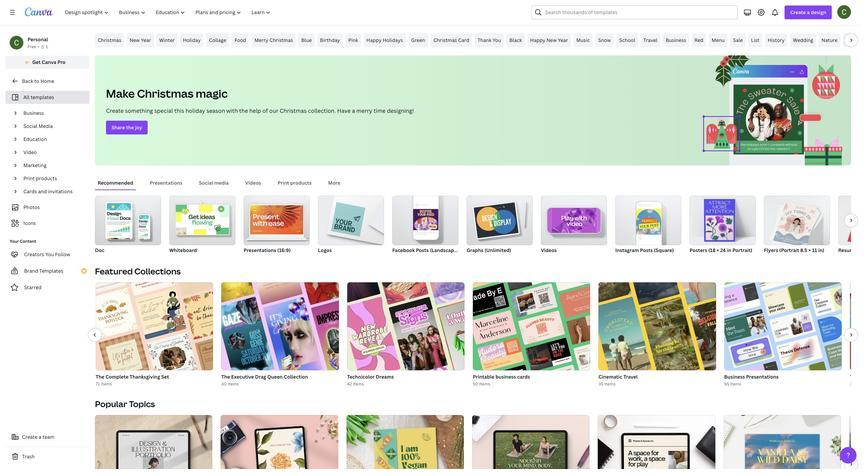 Task type: vqa. For each thing, say whether or not it's contained in the screenshot.


Task type: describe. For each thing, give the bounding box(es) containing it.
presentations (16:9)
[[244, 247, 291, 254]]

1 year from the left
[[141, 37, 151, 43]]

magic
[[196, 86, 228, 101]]

new year link
[[127, 33, 154, 47]]

cinematic
[[599, 374, 622, 380]]

social for social media
[[23, 123, 37, 129]]

black link
[[507, 33, 525, 47]]

templates
[[39, 268, 63, 274]]

doc link
[[95, 196, 161, 255]]

help
[[249, 107, 261, 115]]

christmas card link
[[431, 33, 472, 47]]

presentations (16:9) link
[[244, 196, 310, 255]]

top level navigation element
[[61, 6, 276, 19]]

get canva pro button
[[6, 56, 89, 69]]

logos link
[[318, 196, 384, 255]]

have
[[337, 107, 351, 115]]

presentations inside 'business presentations 55 items'
[[746, 374, 779, 380]]

nature link
[[819, 33, 840, 47]]

special
[[154, 107, 173, 115]]

and
[[38, 188, 47, 195]]

christmas right merry
[[269, 37, 293, 43]]

the complete thanksgiving set 71 items
[[96, 374, 169, 387]]

all templates
[[23, 94, 54, 100]]

(landscape)
[[430, 247, 459, 254]]

0 horizontal spatial business link
[[21, 107, 85, 120]]

products for print products button
[[290, 180, 312, 186]]

collections
[[134, 266, 181, 277]]

christmas left new year
[[98, 37, 121, 43]]

1 horizontal spatial travel
[[643, 37, 657, 43]]

collection.
[[308, 107, 336, 115]]

flyers (portrait 8.5 × 11 in)
[[764, 247, 824, 254]]

posts for instagram
[[640, 247, 653, 254]]

business presentations link
[[724, 373, 842, 381]]

designing!
[[387, 107, 414, 115]]

a for design
[[807, 9, 810, 15]]

you for thank
[[493, 37, 501, 43]]

items inside the executive drag queen collection 30 items
[[228, 381, 239, 387]]

2 × from the left
[[808, 247, 811, 254]]

minimalist image
[[95, 415, 212, 469]]

of
[[262, 107, 268, 115]]

logo image inside logos link
[[331, 202, 365, 237]]

presentations for presentations (16:9)
[[244, 247, 276, 254]]

creators
[[24, 251, 44, 258]]

items inside the complete thanksgiving set 71 items
[[101, 381, 112, 387]]

print products link
[[21, 172, 85, 185]]

holidays
[[383, 37, 403, 43]]

your
[[10, 238, 19, 244]]

(18
[[708, 247, 716, 254]]

•
[[38, 44, 39, 50]]

24
[[720, 247, 726, 254]]

personal
[[28, 36, 48, 43]]

create for create a design
[[790, 9, 806, 15]]

create a design
[[790, 9, 826, 15]]

team
[[43, 434, 54, 440]]

menu
[[712, 37, 725, 43]]

brand templates link
[[6, 264, 89, 278]]

food
[[234, 37, 246, 43]]

posters
[[690, 247, 707, 254]]

instagram post (square) image inside instagram posts (square) link
[[636, 209, 661, 235]]

create something special this holiday season with the help of our christmas collection. have a merry time designing!
[[106, 107, 414, 115]]

icons
[[23, 220, 36, 226]]

green link
[[408, 33, 428, 47]]

create a design button
[[785, 6, 832, 19]]

presentation (16:9) image inside 'presentations (16:9)' link
[[250, 205, 303, 235]]

thank you
[[478, 37, 501, 43]]

videos inside "button"
[[245, 180, 261, 186]]

starred link
[[6, 281, 89, 295]]

canva
[[42, 59, 56, 65]]

1 × from the left
[[717, 247, 719, 254]]

posters (18 × 24 in portrait) link
[[690, 196, 756, 255]]

birthday link
[[317, 33, 343, 47]]

snow
[[598, 37, 611, 43]]

winter
[[159, 37, 175, 43]]

travel inside cinematic travel 35 items
[[623, 374, 638, 380]]

business for the leftmost "business" link
[[23, 110, 44, 116]]

school
[[619, 37, 635, 43]]

sale link
[[730, 33, 746, 47]]

green
[[411, 37, 425, 43]]

history link
[[765, 33, 787, 47]]

list
[[751, 37, 759, 43]]

holiday
[[186, 107, 205, 115]]

items inside technicolor dreams 42 items
[[353, 381, 364, 387]]

products for print products link
[[36, 175, 57, 182]]

50
[[473, 381, 478, 387]]

42
[[347, 381, 352, 387]]

aesthetic image
[[724, 415, 841, 469]]

the c 38 item
[[850, 374, 862, 387]]

1 horizontal spatial a
[[352, 107, 355, 115]]

christmas right our at the top of the page
[[280, 107, 307, 115]]

cards and invitations link
[[21, 185, 85, 198]]

photos link
[[10, 201, 85, 214]]

0 horizontal spatial the
[[126, 124, 134, 131]]

1 vertical spatial videos
[[541, 247, 557, 254]]

education
[[23, 136, 47, 142]]

presentations for presentations
[[150, 180, 182, 186]]

the for the c
[[850, 374, 859, 380]]

back to home
[[22, 78, 54, 84]]

get
[[32, 59, 41, 65]]

1 horizontal spatial the
[[239, 107, 248, 115]]

flyers
[[764, 247, 778, 254]]

wedding
[[793, 37, 813, 43]]

nature
[[822, 37, 837, 43]]

(square)
[[654, 247, 674, 254]]

small business image
[[598, 415, 715, 469]]

resumes
[[838, 247, 859, 254]]

recommended
[[98, 180, 133, 186]]

social media
[[23, 123, 53, 129]]

recommended button
[[95, 177, 136, 190]]

create for create a team
[[22, 434, 37, 440]]

flyers (portrait 8.5 × 11 in) link
[[764, 196, 830, 255]]

instagram posts (square)
[[615, 247, 674, 254]]

education link
[[21, 133, 85, 146]]

merry
[[356, 107, 372, 115]]

make christmas magic image
[[686, 55, 851, 166]]

new year
[[130, 37, 151, 43]]

business for right "business" link
[[666, 37, 686, 43]]

back
[[22, 78, 33, 84]]

the executive drag queen collection 30 items
[[221, 374, 308, 387]]



Task type: locate. For each thing, give the bounding box(es) containing it.
0 horizontal spatial the
[[96, 374, 104, 380]]

happy inside happy holidays link
[[366, 37, 382, 43]]

poster (18 × 24 in portrait) image inside posters (18 × 24 in portrait) link
[[704, 199, 735, 242]]

facebook posts (landscape) link
[[392, 196, 459, 255]]

1 horizontal spatial year
[[558, 37, 568, 43]]

business link left red link
[[663, 33, 689, 47]]

6 items from the left
[[730, 381, 741, 387]]

create left design
[[790, 9, 806, 15]]

1 horizontal spatial business
[[666, 37, 686, 43]]

print up cards in the top of the page
[[23, 175, 35, 182]]

to
[[34, 78, 39, 84]]

create for create something special this holiday season with the help of our christmas collection. have a merry time designing!
[[106, 107, 124, 115]]

a inside create a design dropdown button
[[807, 9, 810, 15]]

items inside the printable business cards 50 items
[[479, 381, 490, 387]]

1 vertical spatial business link
[[21, 107, 85, 120]]

2 new from the left
[[547, 37, 557, 43]]

home
[[40, 78, 54, 84]]

resumes link
[[838, 196, 862, 255]]

5 items from the left
[[604, 381, 615, 387]]

posts left '(square)'
[[640, 247, 653, 254]]

products inside button
[[290, 180, 312, 186]]

1 vertical spatial presentations
[[244, 247, 276, 254]]

merry
[[254, 37, 268, 43]]

posts for facebook
[[416, 247, 429, 254]]

products left more
[[290, 180, 312, 186]]

Search search field
[[545, 6, 733, 19]]

thank
[[478, 37, 491, 43]]

topics
[[129, 398, 155, 410]]

menu link
[[709, 33, 727, 47]]

print
[[23, 175, 35, 182], [278, 180, 289, 186]]

items down printable
[[479, 381, 490, 387]]

photos
[[23, 204, 40, 211]]

happy left "holidays"
[[366, 37, 382, 43]]

a right have at left
[[352, 107, 355, 115]]

the left c
[[850, 374, 859, 380]]

more button
[[325, 177, 343, 190]]

2 vertical spatial business
[[724, 374, 745, 380]]

social left media
[[199, 180, 213, 186]]

× left 11
[[808, 247, 811, 254]]

c
[[860, 374, 862, 380]]

graph (unlimited) image
[[467, 196, 533, 245], [474, 203, 519, 238]]

1 vertical spatial travel
[[623, 374, 638, 380]]

print products for print products link
[[23, 175, 57, 182]]

1 horizontal spatial products
[[290, 180, 312, 186]]

the inside the complete thanksgiving set 71 items
[[96, 374, 104, 380]]

0 vertical spatial a
[[807, 9, 810, 15]]

cinematic travel link
[[599, 373, 716, 381]]

instagram post (square) image
[[615, 196, 681, 245], [636, 209, 661, 235]]

invitations
[[48, 188, 73, 195]]

0 vertical spatial business link
[[663, 33, 689, 47]]

1 happy from the left
[[366, 37, 382, 43]]

the left joy
[[126, 124, 134, 131]]

social up education at the left of the page
[[23, 123, 37, 129]]

1 horizontal spatial happy
[[530, 37, 545, 43]]

items down technicolor
[[353, 381, 364, 387]]

video link
[[21, 146, 85, 159]]

collage link
[[206, 33, 229, 47]]

happy holidays
[[366, 37, 403, 43]]

0 horizontal spatial create
[[22, 434, 37, 440]]

videos
[[245, 180, 261, 186], [541, 247, 557, 254]]

new left music
[[547, 37, 557, 43]]

0 horizontal spatial print products
[[23, 175, 57, 182]]

2 horizontal spatial a
[[807, 9, 810, 15]]

business
[[666, 37, 686, 43], [23, 110, 44, 116], [724, 374, 745, 380]]

happy right black
[[530, 37, 545, 43]]

None search field
[[531, 6, 738, 19]]

the for the executive drag queen collection
[[221, 374, 230, 380]]

facebook posts (landscape)
[[392, 247, 459, 254]]

0 horizontal spatial videos
[[245, 180, 261, 186]]

social inside social media button
[[199, 180, 213, 186]]

printable business cards link
[[473, 373, 590, 381]]

poster (18 × 24 in portrait) image up 24
[[690, 196, 756, 245]]

you for creators
[[45, 251, 54, 258]]

0 vertical spatial travel
[[643, 37, 657, 43]]

0 horizontal spatial ×
[[717, 247, 719, 254]]

more
[[328, 180, 340, 186]]

create inside create a design dropdown button
[[790, 9, 806, 15]]

you
[[493, 37, 501, 43], [45, 251, 54, 258]]

print for print products link
[[23, 175, 35, 182]]

0 horizontal spatial happy
[[366, 37, 382, 43]]

1 vertical spatial you
[[45, 251, 54, 258]]

happy for happy new year
[[530, 37, 545, 43]]

the inside the c 38 item
[[850, 374, 859, 380]]

new right christmas link
[[130, 37, 140, 43]]

poster (18 × 24 in portrait) image up posters (18 × 24 in portrait)
[[704, 199, 735, 242]]

1 new from the left
[[130, 37, 140, 43]]

business presentations 55 items
[[724, 374, 779, 387]]

cinematic travel 35 items
[[599, 374, 638, 387]]

2 year from the left
[[558, 37, 568, 43]]

videos button
[[242, 177, 264, 190]]

1 posts from the left
[[416, 247, 429, 254]]

0 horizontal spatial travel
[[623, 374, 638, 380]]

christmas card
[[433, 37, 469, 43]]

1 vertical spatial business
[[23, 110, 44, 116]]

the up 30
[[221, 374, 230, 380]]

presentation (16:9) image
[[244, 196, 310, 245], [250, 205, 303, 235]]

sale
[[733, 37, 743, 43]]

2 horizontal spatial create
[[790, 9, 806, 15]]

2 horizontal spatial the
[[850, 374, 859, 380]]

popular topics
[[95, 398, 155, 410]]

icons link
[[10, 217, 85, 230]]

facebook post (landscape) image
[[392, 196, 458, 245], [413, 209, 438, 230]]

print products for print products button
[[278, 180, 312, 186]]

your content
[[10, 238, 36, 244]]

0 horizontal spatial year
[[141, 37, 151, 43]]

0 horizontal spatial posts
[[416, 247, 429, 254]]

items down cinematic
[[604, 381, 615, 387]]

a inside the create a team button
[[39, 434, 41, 440]]

2 posts from the left
[[640, 247, 653, 254]]

you right thank
[[493, 37, 501, 43]]

1 the from the left
[[96, 374, 104, 380]]

0 horizontal spatial business
[[23, 110, 44, 116]]

products up cards and invitations
[[36, 175, 57, 182]]

2 vertical spatial create
[[22, 434, 37, 440]]

0 horizontal spatial new
[[130, 37, 140, 43]]

collage
[[209, 37, 226, 43]]

new inside happy new year link
[[547, 37, 557, 43]]

2 items from the left
[[228, 381, 239, 387]]

0 vertical spatial social
[[23, 123, 37, 129]]

veganuary image
[[346, 415, 464, 469]]

nature image
[[221, 415, 338, 469]]

0 horizontal spatial presentations
[[150, 180, 182, 186]]

1 horizontal spatial posts
[[640, 247, 653, 254]]

print for print products button
[[278, 180, 289, 186]]

marketing link
[[21, 159, 85, 172]]

a left team
[[39, 434, 41, 440]]

holiday link
[[180, 33, 203, 47]]

print right videos "button"
[[278, 180, 289, 186]]

1 items from the left
[[101, 381, 112, 387]]

quote link
[[843, 33, 862, 47]]

presentations inside button
[[150, 180, 182, 186]]

happy for happy holidays
[[366, 37, 382, 43]]

cards
[[23, 188, 37, 195]]

back to home link
[[6, 74, 89, 88]]

printable
[[473, 374, 494, 380]]

logo image
[[318, 196, 384, 245], [331, 202, 365, 237]]

all
[[23, 94, 29, 100]]

food link
[[232, 33, 249, 47]]

new inside new year link
[[130, 37, 140, 43]]

happy new year link
[[527, 33, 571, 47]]

social for social media
[[199, 180, 213, 186]]

thank you link
[[475, 33, 504, 47]]

free •
[[28, 44, 39, 50]]

2 horizontal spatial presentations
[[746, 374, 779, 380]]

3 the from the left
[[850, 374, 859, 380]]

logos
[[318, 247, 332, 254]]

0 horizontal spatial print
[[23, 175, 35, 182]]

whiteboard image
[[169, 196, 235, 245], [176, 205, 229, 235]]

1 vertical spatial social
[[199, 180, 213, 186]]

a for team
[[39, 434, 41, 440]]

trash
[[22, 454, 35, 460]]

with
[[226, 107, 238, 115]]

share the joy
[[111, 124, 142, 131]]

create left team
[[22, 434, 37, 440]]

0 vertical spatial business
[[666, 37, 686, 43]]

2 horizontal spatial business
[[724, 374, 745, 380]]

1 vertical spatial create
[[106, 107, 124, 115]]

business up social media
[[23, 110, 44, 116]]

0 horizontal spatial you
[[45, 251, 54, 258]]

0 horizontal spatial products
[[36, 175, 57, 182]]

christmas left card
[[433, 37, 457, 43]]

print inside button
[[278, 180, 289, 186]]

fitness image
[[472, 415, 590, 469]]

71
[[96, 381, 100, 387]]

1 horizontal spatial social
[[199, 180, 213, 186]]

technicolor dreams 42 items
[[347, 374, 394, 387]]

0 vertical spatial create
[[790, 9, 806, 15]]

items inside cinematic travel 35 items
[[604, 381, 615, 387]]

55
[[724, 381, 729, 387]]

items right 30
[[228, 381, 239, 387]]

social media
[[199, 180, 229, 186]]

0 vertical spatial videos
[[245, 180, 261, 186]]

1
[[46, 44, 48, 50]]

media
[[214, 180, 229, 186]]

merry christmas
[[254, 37, 293, 43]]

1 vertical spatial the
[[126, 124, 134, 131]]

social inside social media link
[[23, 123, 37, 129]]

1 horizontal spatial videos
[[541, 247, 557, 254]]

design
[[811, 9, 826, 15]]

something
[[125, 107, 153, 115]]

happy
[[366, 37, 382, 43], [530, 37, 545, 43]]

0 horizontal spatial social
[[23, 123, 37, 129]]

1 horizontal spatial new
[[547, 37, 557, 43]]

whiteboard link
[[169, 196, 235, 255]]

flyer (portrait 8.5 × 11 in) image
[[764, 196, 830, 245], [773, 202, 817, 248]]

the up 71
[[96, 374, 104, 380]]

2 the from the left
[[221, 374, 230, 380]]

1 horizontal spatial presentations
[[244, 247, 276, 254]]

new
[[130, 37, 140, 43], [547, 37, 557, 43]]

make
[[106, 86, 135, 101]]

1 horizontal spatial print
[[278, 180, 289, 186]]

0 vertical spatial presentations
[[150, 180, 182, 186]]

1 horizontal spatial create
[[106, 107, 124, 115]]

2 vertical spatial a
[[39, 434, 41, 440]]

business up 55
[[724, 374, 745, 380]]

share the joy link
[[106, 121, 148, 135]]

christmas up special
[[137, 86, 193, 101]]

facebook
[[392, 247, 415, 254]]

set
[[161, 374, 169, 380]]

1 horizontal spatial ×
[[808, 247, 811, 254]]

a left design
[[807, 9, 810, 15]]

1 horizontal spatial the
[[221, 374, 230, 380]]

the right with
[[239, 107, 248, 115]]

× left 24
[[717, 247, 719, 254]]

follow
[[55, 251, 70, 258]]

resume image
[[838, 196, 862, 245]]

happy inside happy new year link
[[530, 37, 545, 43]]

graphs (unlimited)
[[467, 247, 511, 254]]

0 vertical spatial the
[[239, 107, 248, 115]]

space image
[[849, 415, 862, 469]]

business left red
[[666, 37, 686, 43]]

the inside the executive drag queen collection 30 items
[[221, 374, 230, 380]]

make christmas magic
[[106, 86, 228, 101]]

year left winter
[[141, 37, 151, 43]]

items right 71
[[101, 381, 112, 387]]

1 horizontal spatial print products
[[278, 180, 312, 186]]

free
[[28, 44, 36, 50]]

1 horizontal spatial you
[[493, 37, 501, 43]]

0 horizontal spatial a
[[39, 434, 41, 440]]

posts right the facebook
[[416, 247, 429, 254]]

×
[[717, 247, 719, 254], [808, 247, 811, 254]]

the for the complete thanksgiving set
[[96, 374, 104, 380]]

christmas inside "link"
[[433, 37, 457, 43]]

pro
[[57, 59, 65, 65]]

2 vertical spatial presentations
[[746, 374, 779, 380]]

video image
[[541, 196, 607, 245], [552, 208, 596, 233]]

print products inside button
[[278, 180, 312, 186]]

1 vertical spatial a
[[352, 107, 355, 115]]

merry christmas link
[[252, 33, 296, 47]]

thanksgiving
[[130, 374, 160, 380]]

1 horizontal spatial business link
[[663, 33, 689, 47]]

flyer (portrait 8.5 × 11 in) image inside flyers (portrait 8.5 × 11 in) link
[[773, 202, 817, 248]]

business link up media
[[21, 107, 85, 120]]

create inside the create a team button
[[22, 434, 37, 440]]

year left music
[[558, 37, 568, 43]]

travel right cinematic
[[623, 374, 638, 380]]

videos link
[[541, 196, 607, 255]]

items inside 'business presentations 55 items'
[[730, 381, 741, 387]]

business inside 'business presentations 55 items'
[[724, 374, 745, 380]]

wedding link
[[790, 33, 816, 47]]

create
[[790, 9, 806, 15], [106, 107, 124, 115], [22, 434, 37, 440]]

social
[[23, 123, 37, 129], [199, 180, 213, 186]]

you left follow
[[45, 251, 54, 258]]

graphs
[[467, 247, 483, 254]]

35
[[599, 381, 603, 387]]

graph (unlimited) image inside graphs (unlimited) link
[[474, 203, 519, 238]]

poster (18 × 24 in portrait) image
[[690, 196, 756, 245], [704, 199, 735, 242]]

graphs (unlimited) link
[[467, 196, 533, 255]]

items right 55
[[730, 381, 741, 387]]

4 items from the left
[[479, 381, 490, 387]]

complete
[[105, 374, 128, 380]]

0 vertical spatial you
[[493, 37, 501, 43]]

3 items from the left
[[353, 381, 364, 387]]

doc image
[[95, 196, 161, 245], [95, 196, 161, 245]]

travel right school
[[643, 37, 657, 43]]

christina overa image
[[837, 5, 851, 19]]

dreams
[[376, 374, 394, 380]]

2 happy from the left
[[530, 37, 545, 43]]

the c link
[[850, 373, 862, 381]]

create up share
[[106, 107, 124, 115]]



